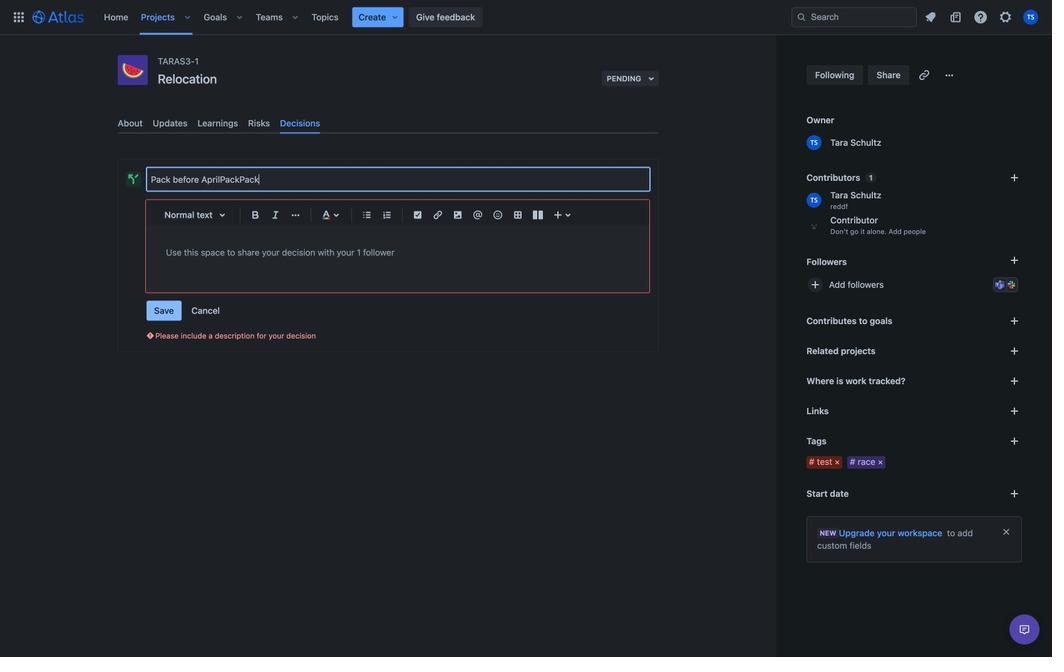Task type: locate. For each thing, give the bounding box(es) containing it.
add a follower image
[[1007, 253, 1022, 268]]

open intercom messenger image
[[1017, 623, 1032, 638]]

add team or contributors image
[[1007, 170, 1022, 185]]

notifications image
[[923, 10, 938, 25]]

Search field
[[792, 7, 917, 27]]

tab list
[[113, 113, 664, 134]]

close tag image
[[876, 458, 886, 468]]

slack logo showing nan channels are connected to this project image
[[1007, 280, 1017, 290]]

None search field
[[792, 7, 917, 27]]

settings image
[[999, 10, 1014, 25]]

group
[[147, 301, 227, 321]]

close tag image
[[833, 458, 843, 468]]

help image
[[973, 10, 989, 25]]

italic ⌘i image
[[268, 208, 283, 223]]

decision icon image
[[128, 175, 138, 185]]

add goals image
[[1007, 314, 1022, 329]]

add link image
[[1007, 404, 1022, 419]]

banner
[[0, 0, 1052, 35]]

table ⇧⌥t image
[[511, 208, 526, 223]]

close banner image
[[1002, 527, 1012, 537]]

mention @ image
[[470, 208, 485, 223]]

numbered list ⌘⇧7 image
[[380, 208, 395, 223]]

set start date image
[[1007, 487, 1022, 502]]



Task type: describe. For each thing, give the bounding box(es) containing it.
more formatting image
[[288, 208, 303, 223]]

msteams logo showing  channels are connected to this project image
[[995, 280, 1005, 290]]

add follower image
[[808, 278, 823, 293]]

layouts image
[[531, 208, 546, 223]]

add work tracking links image
[[1007, 374, 1022, 389]]

list formating group
[[357, 205, 397, 225]]

action item [] image
[[410, 208, 425, 223]]

search image
[[797, 12, 807, 22]]

What's the summary of your decision? text field
[[147, 168, 650, 191]]

bullet list ⌘⇧8 image
[[360, 208, 375, 223]]

emoji : image
[[490, 208, 506, 223]]

error image
[[145, 331, 155, 341]]

account image
[[1024, 10, 1039, 25]]

add tag image
[[1007, 434, 1022, 449]]

add image, video, or file image
[[450, 208, 465, 223]]

add related project image
[[1007, 344, 1022, 359]]

top element
[[8, 0, 792, 35]]

Main content area, start typing to enter text. text field
[[166, 245, 630, 260]]

text formatting group
[[246, 205, 306, 225]]

link ⌘k image
[[430, 208, 445, 223]]

bold ⌘b image
[[248, 208, 263, 223]]

switch to... image
[[11, 10, 26, 25]]



Task type: vqa. For each thing, say whether or not it's contained in the screenshot.
ACTIONS image
no



